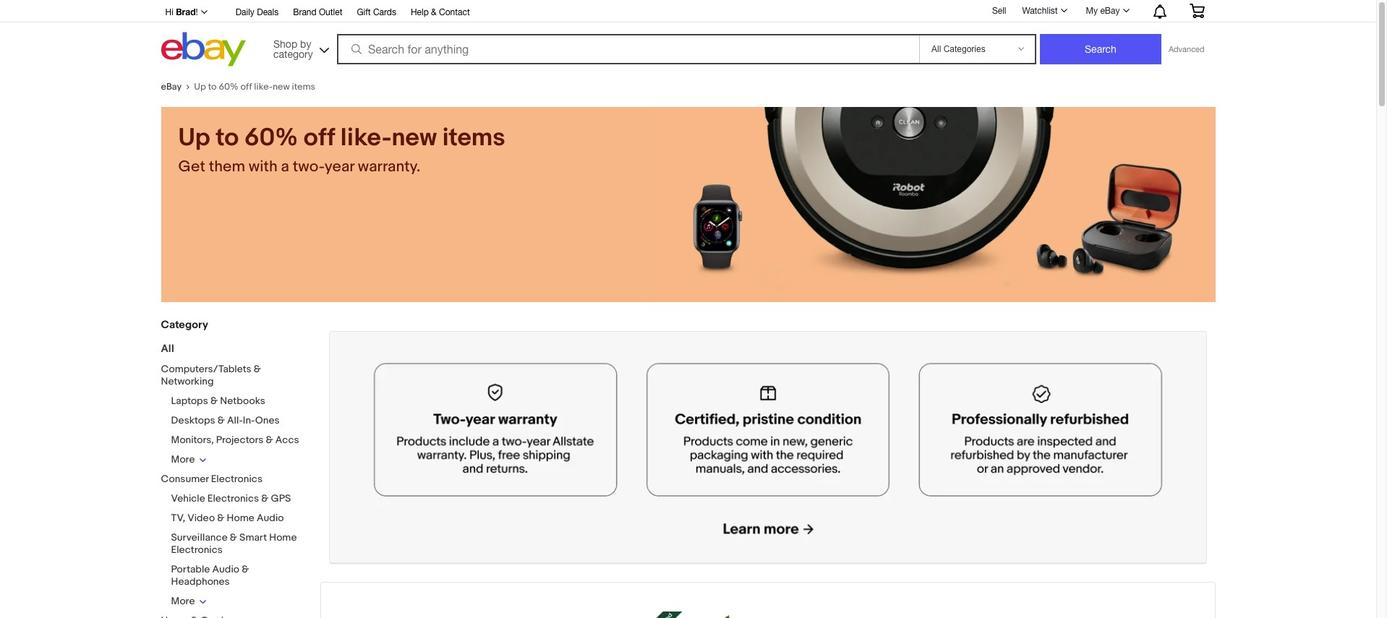 Task type: vqa. For each thing, say whether or not it's contained in the screenshot.
eBay within the up to 60% off like-new items Main Content
yes



Task type: locate. For each thing, give the bounding box(es) containing it.
like- down shop by category dropdown button
[[254, 81, 273, 93]]

0 horizontal spatial audio
[[212, 564, 240, 576]]

home down vehicle electronics & gps link
[[227, 512, 255, 525]]

like- for up to 60% off like-new items
[[254, 81, 273, 93]]

& up netbooks at the left bottom
[[254, 363, 261, 376]]

with
[[249, 158, 278, 177]]

electronics up portable
[[171, 544, 223, 556]]

portable
[[171, 564, 210, 576]]

off for up to 60% off like-new items
[[241, 81, 252, 93]]

1 vertical spatial 60%
[[244, 123, 298, 153]]

1 vertical spatial electronics
[[207, 493, 259, 505]]

category
[[161, 318, 208, 332]]

new inside up to 60% off like-new items get them with a two-year warranty.
[[392, 123, 437, 153]]

projectors
[[216, 434, 264, 446]]

0 vertical spatial audio
[[257, 512, 284, 525]]

1 vertical spatial like-
[[341, 123, 392, 153]]

like- up warranty.
[[341, 123, 392, 153]]

audio
[[257, 512, 284, 525], [212, 564, 240, 576]]

home right smart
[[269, 532, 297, 544]]

0 vertical spatial to
[[208, 81, 217, 93]]

off inside up to 60% off like-new items get them with a two-year warranty.
[[304, 123, 335, 153]]

0 horizontal spatial new
[[273, 81, 290, 93]]

laptops
[[171, 395, 208, 407]]

monitors, projectors & accs link
[[171, 434, 299, 446]]

tv,
[[171, 512, 185, 525]]

1 vertical spatial ebay
[[161, 81, 182, 93]]

ebay inside account navigation
[[1101, 6, 1120, 16]]

60% right ebay link
[[219, 81, 238, 93]]

0 vertical spatial new
[[273, 81, 290, 93]]

1 vertical spatial up
[[178, 123, 210, 153]]

&
[[431, 7, 437, 17], [254, 363, 261, 376], [210, 395, 218, 407], [218, 415, 225, 427], [266, 434, 273, 446], [261, 493, 269, 505], [217, 512, 225, 525], [230, 532, 237, 544], [242, 564, 249, 576]]

new
[[273, 81, 290, 93], [392, 123, 437, 153]]

laptops & netbooks desktops & all-in-ones monitors, projectors & accs
[[171, 395, 299, 446]]

ecoflow delta pro 3600wh power station generator certified refurbished, lfp image
[[642, 612, 787, 619]]

new for up to 60% off like-new items get them with a two-year warranty.
[[392, 123, 437, 153]]

to for up to 60% off like-new items get them with a two-year warranty.
[[216, 123, 239, 153]]

1 vertical spatial new
[[392, 123, 437, 153]]

1 horizontal spatial off
[[304, 123, 335, 153]]

60% for up to 60% off like-new items get them with a two-year warranty.
[[244, 123, 298, 153]]

gift cards link
[[357, 5, 396, 21]]

0 horizontal spatial off
[[241, 81, 252, 93]]

& down surveillance & smart home electronics link on the bottom left of page
[[242, 564, 249, 576]]

None submit
[[1040, 34, 1162, 64]]

advanced link
[[1162, 35, 1212, 64]]

2 vertical spatial electronics
[[171, 544, 223, 556]]

0 horizontal spatial ebay
[[161, 81, 182, 93]]

items inside up to 60% off like-new items get them with a two-year warranty.
[[443, 123, 505, 153]]

1 vertical spatial home
[[269, 532, 297, 544]]

up inside up to 60% off like-new items get them with a two-year warranty.
[[178, 123, 210, 153]]

0 vertical spatial 60%
[[219, 81, 238, 93]]

1 horizontal spatial home
[[269, 532, 297, 544]]

0 vertical spatial ebay
[[1101, 6, 1120, 16]]

electronics
[[211, 473, 263, 485], [207, 493, 259, 505], [171, 544, 223, 556]]

0 horizontal spatial items
[[292, 81, 315, 93]]

& right "video"
[[217, 512, 225, 525]]

my ebay
[[1086, 6, 1120, 16]]

audio down surveillance & smart home electronics link on the bottom left of page
[[212, 564, 240, 576]]

60%
[[219, 81, 238, 93], [244, 123, 298, 153]]

vehicle electronics & gps tv, video & home audio surveillance & smart home electronics portable audio & headphones
[[171, 493, 297, 588]]

60% up with
[[244, 123, 298, 153]]

1 more button from the top
[[171, 454, 207, 466]]

off
[[241, 81, 252, 93], [304, 123, 335, 153]]

0 vertical spatial like-
[[254, 81, 273, 93]]

home
[[227, 512, 255, 525], [269, 532, 297, 544]]

smart
[[240, 532, 267, 544]]

brand
[[293, 7, 317, 17]]

1 horizontal spatial 60%
[[244, 123, 298, 153]]

headphones
[[171, 576, 230, 588]]

computers/tablets & networking
[[161, 363, 261, 388]]

0 vertical spatial more
[[171, 454, 195, 466]]

Search for anything text field
[[339, 35, 917, 63]]

1 horizontal spatial audio
[[257, 512, 284, 525]]

more down headphones
[[171, 595, 195, 608]]

60% inside up to 60% off like-new items get them with a two-year warranty.
[[244, 123, 298, 153]]

new up warranty.
[[392, 123, 437, 153]]

shop
[[273, 38, 298, 50]]

to
[[208, 81, 217, 93], [216, 123, 239, 153]]

tv, video & home audio link
[[171, 512, 284, 525]]

surveillance & smart home electronics link
[[171, 532, 297, 556]]

1 vertical spatial more
[[171, 595, 195, 608]]

two-
[[293, 158, 325, 177]]

1 vertical spatial off
[[304, 123, 335, 153]]

& left the all-
[[218, 415, 225, 427]]

more up consumer
[[171, 454, 195, 466]]

more button down monitors,
[[171, 454, 207, 466]]

your shopping cart image
[[1189, 4, 1206, 18]]

0 horizontal spatial home
[[227, 512, 255, 525]]

0 vertical spatial items
[[292, 81, 315, 93]]

electronics up vehicle electronics & gps link
[[211, 473, 263, 485]]

1 horizontal spatial like-
[[341, 123, 392, 153]]

1 horizontal spatial items
[[443, 123, 505, 153]]

0 vertical spatial more button
[[171, 454, 207, 466]]

1 vertical spatial audio
[[212, 564, 240, 576]]

1 horizontal spatial new
[[392, 123, 437, 153]]

up to 60% off like-new items
[[194, 81, 315, 93]]

& left smart
[[230, 532, 237, 544]]

daily deals
[[236, 7, 279, 17]]

video
[[188, 512, 215, 525]]

none submit inside shop by category banner
[[1040, 34, 1162, 64]]

electronics up tv, video & home audio link
[[207, 493, 259, 505]]

more button
[[171, 454, 207, 466], [171, 595, 207, 608]]

outlet
[[319, 7, 343, 17]]

monitors,
[[171, 434, 214, 446]]

warranty.
[[358, 158, 421, 177]]

more button down headphones
[[171, 595, 207, 608]]

audio down gps
[[257, 512, 284, 525]]

help
[[411, 7, 429, 17]]

0 vertical spatial home
[[227, 512, 255, 525]]

certified refurbished image
[[330, 332, 1206, 563]]

to up the them
[[216, 123, 239, 153]]

like- inside up to 60% off like-new items get them with a two-year warranty.
[[341, 123, 392, 153]]

portable audio & headphones link
[[171, 564, 249, 588]]

a
[[281, 158, 289, 177]]

daily
[[236, 7, 255, 17]]

1 vertical spatial more button
[[171, 595, 207, 608]]

help & contact link
[[411, 5, 470, 21]]

new down category
[[273, 81, 290, 93]]

0 vertical spatial off
[[241, 81, 252, 93]]

0 vertical spatial electronics
[[211, 473, 263, 485]]

0 vertical spatial up
[[194, 81, 206, 93]]

more
[[171, 454, 195, 466], [171, 595, 195, 608]]

0 horizontal spatial like-
[[254, 81, 273, 93]]

60% for up to 60% off like-new items
[[219, 81, 238, 93]]

brad
[[176, 7, 196, 17]]

up
[[194, 81, 206, 93], [178, 123, 210, 153]]

None text field
[[330, 332, 1206, 563]]

up to 60% off like-new items get them with a two-year warranty.
[[178, 123, 505, 177]]

ebay
[[1101, 6, 1120, 16], [161, 81, 182, 93]]

get
[[178, 158, 205, 177]]

items
[[292, 81, 315, 93], [443, 123, 505, 153]]

to right ebay link
[[208, 81, 217, 93]]

laptops & netbooks link
[[171, 395, 265, 407]]

1 vertical spatial to
[[216, 123, 239, 153]]

to inside up to 60% off like-new items get them with a two-year warranty.
[[216, 123, 239, 153]]

1 horizontal spatial ebay
[[1101, 6, 1120, 16]]

1 vertical spatial items
[[443, 123, 505, 153]]

computers/tablets & networking link
[[161, 363, 261, 388]]

like-
[[254, 81, 273, 93], [341, 123, 392, 153]]

0 horizontal spatial 60%
[[219, 81, 238, 93]]

by
[[300, 38, 311, 50]]

& right help
[[431, 7, 437, 17]]



Task type: describe. For each thing, give the bounding box(es) containing it.
& inside computers/tablets & networking
[[254, 363, 261, 376]]

vehicle electronics & gps link
[[171, 493, 291, 505]]

!
[[196, 7, 198, 17]]

shop by category banner
[[157, 0, 1216, 70]]

2 more button from the top
[[171, 595, 207, 608]]

gps
[[271, 493, 291, 505]]

& up desktops & all-in-ones link
[[210, 395, 218, 407]]

consumer
[[161, 473, 209, 485]]

advanced
[[1169, 45, 1205, 54]]

surveillance
[[171, 532, 228, 544]]

accs
[[275, 434, 299, 446]]

electronics for consumer
[[211, 473, 263, 485]]

& inside "link"
[[431, 7, 437, 17]]

items for up to 60% off like-new items
[[292, 81, 315, 93]]

items for up to 60% off like-new items get them with a two-year warranty.
[[443, 123, 505, 153]]

in-
[[243, 415, 255, 427]]

all-
[[227, 415, 243, 427]]

hi
[[165, 7, 174, 17]]

ones
[[255, 415, 280, 427]]

up for up to 60% off like-new items
[[194, 81, 206, 93]]

vehicle
[[171, 493, 205, 505]]

to for up to 60% off like-new items
[[208, 81, 217, 93]]

2 more from the top
[[171, 595, 195, 608]]

deals
[[257, 7, 279, 17]]

up to 60% off like-new items main content
[[149, 70, 1256, 619]]

gift cards
[[357, 7, 396, 17]]

cards
[[373, 7, 396, 17]]

new for up to 60% off like-new items
[[273, 81, 290, 93]]

sell
[[993, 6, 1007, 16]]

bose smart soundbar 900 home theater, certified refurbished image
[[1129, 612, 1238, 619]]

networking
[[161, 376, 214, 388]]

year
[[325, 158, 355, 177]]

my ebay link
[[1078, 2, 1136, 20]]

electronics for vehicle
[[207, 493, 259, 505]]

watchlist
[[1023, 6, 1058, 16]]

up for up to 60% off like-new items get them with a two-year warranty.
[[178, 123, 210, 153]]

contact
[[439, 7, 470, 17]]

ebay inside up to 60% off like-new items main content
[[161, 81, 182, 93]]

netbooks
[[220, 395, 265, 407]]

watchlist link
[[1015, 2, 1074, 20]]

brand outlet
[[293, 7, 343, 17]]

help & contact
[[411, 7, 470, 17]]

hi brad !
[[165, 7, 198, 17]]

computers/tablets
[[161, 363, 252, 376]]

all
[[161, 342, 174, 356]]

desktops
[[171, 415, 215, 427]]

my
[[1086, 6, 1098, 16]]

account navigation
[[157, 0, 1216, 22]]

& left gps
[[261, 493, 269, 505]]

consumer electronics
[[161, 473, 263, 485]]

none text field inside up to 60% off like-new items main content
[[330, 332, 1206, 563]]

daily deals link
[[236, 5, 279, 21]]

brand outlet link
[[293, 5, 343, 21]]

category
[[273, 48, 313, 60]]

them
[[209, 158, 245, 177]]

gift
[[357, 7, 371, 17]]

shop by category
[[273, 38, 313, 60]]

like- for up to 60% off like-new items get them with a two-year warranty.
[[341, 123, 392, 153]]

ebay link
[[161, 81, 194, 93]]

desktops & all-in-ones link
[[171, 415, 280, 427]]

consumer electronics link
[[161, 473, 263, 485]]

shop by category button
[[267, 32, 332, 63]]

1 more from the top
[[171, 454, 195, 466]]

off for up to 60% off like-new items get them with a two-year warranty.
[[304, 123, 335, 153]]

& left accs
[[266, 434, 273, 446]]

sell link
[[986, 6, 1013, 16]]



